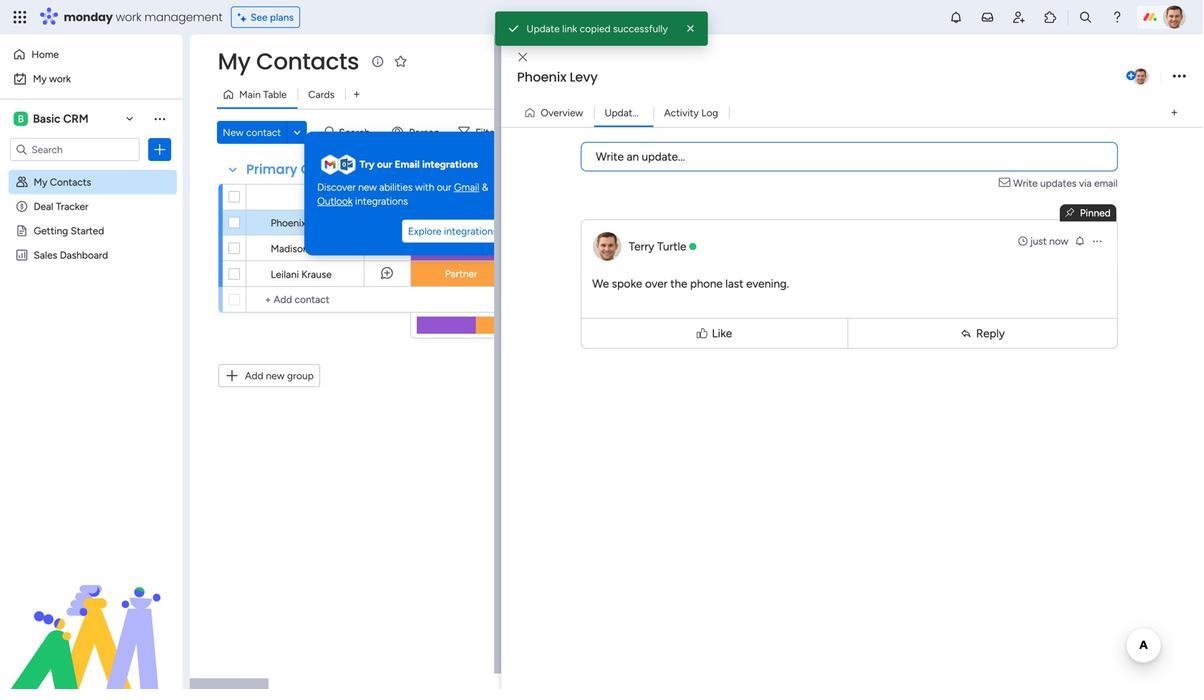 Task type: describe. For each thing, give the bounding box(es) containing it.
activity log
[[664, 107, 718, 119]]

now
[[1049, 235, 1068, 247]]

contacts up tracker
[[50, 176, 91, 188]]

just now
[[1030, 235, 1068, 247]]

tracker
[[56, 201, 88, 213]]

update...
[[642, 150, 685, 164]]

gmail
[[454, 181, 479, 193]]

just
[[1030, 235, 1047, 247]]

filter button
[[453, 121, 520, 144]]

write for write an update...
[[596, 150, 624, 164]]

last
[[725, 277, 744, 291]]

explore integrations
[[408, 225, 498, 238]]

outlook
[[317, 195, 353, 207]]

contacts for the primary contacts field
[[301, 160, 361, 179]]

krause
[[301, 269, 332, 281]]

my up the main
[[218, 45, 251, 77]]

management
[[144, 9, 223, 25]]

evening.
[[746, 277, 789, 291]]

work for monday
[[116, 9, 141, 25]]

public board image
[[15, 224, 29, 238]]

Phoenix Levy field
[[513, 68, 1124, 87]]

updates / 1
[[605, 107, 656, 119]]

deal tracker
[[34, 201, 88, 213]]

try
[[360, 158, 375, 171]]

updates / 1 button
[[594, 101, 656, 124]]

Type field
[[447, 189, 476, 205]]

my contacts inside list box
[[34, 176, 91, 188]]

v2 search image
[[325, 124, 335, 141]]

add to favorites image
[[393, 54, 408, 68]]

new contact
[[223, 126, 281, 139]]

options image
[[1091, 236, 1103, 247]]

home link
[[9, 43, 174, 66]]

2 customer from the top
[[439, 242, 483, 254]]

notifications image
[[949, 10, 963, 24]]

angle down image
[[294, 127, 301, 138]]

write an update... button
[[581, 142, 1118, 172]]

close image
[[684, 21, 698, 36]]

crm
[[63, 112, 89, 126]]

try our email integrations
[[360, 158, 478, 171]]

update feed image
[[980, 10, 995, 24]]

integrations inside 'button'
[[444, 225, 498, 238]]

discover
[[317, 181, 356, 193]]

see plans
[[250, 11, 294, 23]]

0 horizontal spatial our
[[377, 158, 392, 171]]

write for write updates via email
[[1013, 177, 1038, 189]]

terry turtle
[[629, 240, 686, 254]]

lottie animation image
[[0, 545, 183, 690]]

close image
[[518, 52, 527, 62]]

like
[[712, 327, 732, 341]]

help
[[1142, 653, 1168, 668]]

updates
[[1040, 177, 1077, 189]]

overview button
[[518, 101, 594, 124]]

main table
[[239, 88, 287, 101]]

gmail button
[[454, 180, 479, 194]]

started
[[71, 225, 104, 237]]

email
[[395, 158, 420, 171]]

partner
[[445, 268, 477, 280]]

home option
[[9, 43, 174, 66]]

reply button
[[851, 322, 1114, 346]]

0 vertical spatial integrations
[[422, 158, 478, 171]]

we
[[592, 277, 609, 291]]

terry
[[629, 240, 654, 254]]

1 horizontal spatial options image
[[1173, 67, 1186, 86]]

primary contacts
[[246, 160, 361, 179]]

terry turtle link
[[629, 240, 686, 254]]

we spoke over the phone last evening.
[[592, 277, 789, 291]]

monday
[[64, 9, 113, 25]]

update
[[527, 23, 560, 35]]

cards button
[[298, 83, 345, 106]]

workspace options image
[[153, 112, 167, 126]]

add new group button
[[218, 365, 320, 387]]

type
[[450, 191, 472, 203]]

primary
[[246, 160, 297, 179]]

update link copied successfully
[[527, 23, 668, 35]]

email
[[1094, 177, 1118, 189]]

add
[[245, 370, 263, 382]]

my work
[[33, 73, 71, 85]]

home
[[32, 48, 59, 61]]

my work option
[[9, 67, 174, 90]]

over
[[645, 277, 668, 291]]

phone
[[690, 277, 723, 291]]

updates
[[605, 107, 643, 119]]

my inside option
[[33, 73, 47, 85]]

1 customer from the top
[[439, 217, 483, 229]]

v2 floating column image
[[1066, 206, 1080, 220]]

link
[[562, 23, 577, 35]]



Task type: locate. For each thing, give the bounding box(es) containing it.
0 horizontal spatial my contacts
[[34, 176, 91, 188]]

copied
[[580, 23, 611, 35]]

help button
[[1130, 649, 1180, 672]]

1 horizontal spatial phoenix levy
[[517, 68, 598, 86]]

levy up overview
[[570, 68, 598, 86]]

new contact button
[[217, 121, 287, 144]]

discover new abilities with our gmail & outlook integrations
[[317, 181, 488, 207]]

doyle
[[311, 243, 337, 255]]

option
[[0, 169, 183, 172]]

outlook button
[[317, 194, 353, 209]]

add new group
[[245, 370, 314, 382]]

0 vertical spatial phoenix levy
[[517, 68, 598, 86]]

new inside button
[[266, 370, 285, 382]]

0 horizontal spatial terry turtle image
[[1132, 67, 1150, 86]]

new inside discover new abilities with our gmail & outlook integrations
[[358, 181, 377, 193]]

0 vertical spatial terry turtle image
[[1163, 6, 1186, 29]]

search everything image
[[1079, 10, 1093, 24]]

with
[[415, 181, 434, 193]]

person
[[409, 126, 440, 139]]

write left updates
[[1013, 177, 1038, 189]]

my contacts up table
[[218, 45, 359, 77]]

integrations inside discover new abilities with our gmail & outlook integrations
[[355, 195, 408, 207]]

contact
[[310, 191, 347, 203]]

table
[[263, 88, 287, 101]]

integrations down type
[[444, 225, 498, 238]]

phoenix levy
[[517, 68, 598, 86], [271, 217, 330, 229]]

contacts
[[256, 45, 359, 77], [301, 160, 361, 179], [50, 176, 91, 188]]

1 vertical spatial options image
[[153, 143, 167, 157]]

show board description image
[[369, 54, 386, 69]]

public dashboard image
[[15, 249, 29, 262]]

1 horizontal spatial my contacts
[[218, 45, 359, 77]]

phoenix inside phoenix levy field
[[517, 68, 566, 86]]

new for discover
[[358, 181, 377, 193]]

write updates via email
[[1013, 177, 1118, 189]]

1 horizontal spatial add view image
[[1172, 108, 1177, 118]]

work for my
[[49, 73, 71, 85]]

monday marketplace image
[[1043, 10, 1058, 24]]

explore integrations button
[[402, 220, 503, 243]]

integrations up 'gmail'
[[422, 158, 478, 171]]

contacts inside the primary contacts field
[[301, 160, 361, 179]]

our
[[377, 158, 392, 171], [437, 181, 451, 193]]

1 horizontal spatial new
[[358, 181, 377, 193]]

&
[[482, 181, 488, 193]]

via
[[1079, 177, 1092, 189]]

turtle
[[657, 240, 686, 254]]

levy up doyle
[[309, 217, 330, 229]]

contacts for my contacts field
[[256, 45, 359, 77]]

abilities
[[379, 181, 413, 193]]

person button
[[386, 121, 448, 144]]

1 vertical spatial our
[[437, 181, 451, 193]]

1 vertical spatial add view image
[[1172, 108, 1177, 118]]

activity
[[664, 107, 699, 119]]

dapulse addbtn image
[[1126, 72, 1136, 81]]

lottie animation element
[[0, 545, 183, 690]]

dashboard
[[60, 249, 108, 261]]

our right with
[[437, 181, 451, 193]]

phoenix up the madison
[[271, 217, 306, 229]]

0 horizontal spatial phoenix levy
[[271, 217, 330, 229]]

envelope o image
[[999, 176, 1013, 191]]

new right add
[[266, 370, 285, 382]]

0 vertical spatial my contacts
[[218, 45, 359, 77]]

sales
[[34, 249, 57, 261]]

My Contacts field
[[214, 45, 363, 77]]

options image down workspace options icon
[[153, 143, 167, 157]]

our inside discover new abilities with our gmail & outlook integrations
[[437, 181, 451, 193]]

select product image
[[13, 10, 27, 24]]

help image
[[1110, 10, 1124, 24]]

customer down type
[[439, 217, 483, 229]]

Primary Contacts field
[[243, 160, 365, 179]]

invite members image
[[1012, 10, 1026, 24]]

my down home
[[33, 73, 47, 85]]

1 vertical spatial write
[[1013, 177, 1038, 189]]

1 vertical spatial phoenix
[[271, 217, 306, 229]]

b
[[18, 113, 24, 125]]

0 vertical spatial write
[[596, 150, 624, 164]]

pinned
[[1080, 207, 1111, 219]]

+ Add contact text field
[[254, 291, 404, 309]]

new for add
[[266, 370, 285, 382]]

basic
[[33, 112, 60, 126]]

integrations
[[422, 158, 478, 171], [355, 195, 408, 207], [444, 225, 498, 238]]

work inside my work option
[[49, 73, 71, 85]]

contacts up discover
[[301, 160, 361, 179]]

spoke
[[612, 277, 642, 291]]

1 horizontal spatial levy
[[570, 68, 598, 86]]

options image
[[1173, 67, 1186, 86], [153, 143, 167, 157]]

main
[[239, 88, 261, 101]]

work
[[116, 9, 141, 25], [49, 73, 71, 85]]

monday work management
[[64, 9, 223, 25]]

0 horizontal spatial write
[[596, 150, 624, 164]]

1 vertical spatial integrations
[[355, 195, 408, 207]]

Search in workspace field
[[30, 141, 120, 158]]

options image right dapulse addbtn icon
[[1173, 67, 1186, 86]]

reply
[[976, 327, 1005, 341]]

phoenix levy up madison doyle on the top left
[[271, 217, 330, 229]]

1 horizontal spatial write
[[1013, 177, 1038, 189]]

/
[[645, 107, 649, 119]]

deal
[[34, 201, 53, 213]]

0 vertical spatial customer
[[439, 217, 483, 229]]

successfully
[[613, 23, 668, 35]]

filter
[[475, 126, 498, 139]]

an
[[627, 150, 639, 164]]

1 horizontal spatial our
[[437, 181, 451, 193]]

main table button
[[217, 83, 298, 106]]

getting
[[34, 225, 68, 237]]

1 vertical spatial terry turtle image
[[1132, 67, 1150, 86]]

0 horizontal spatial levy
[[309, 217, 330, 229]]

write inside button
[[596, 150, 624, 164]]

0 horizontal spatial options image
[[153, 143, 167, 157]]

work right 'monday'
[[116, 9, 141, 25]]

1 horizontal spatial work
[[116, 9, 141, 25]]

overview
[[541, 107, 583, 119]]

0 vertical spatial our
[[377, 158, 392, 171]]

our right try
[[377, 158, 392, 171]]

getting started
[[34, 225, 104, 237]]

plans
[[270, 11, 294, 23]]

2 vertical spatial integrations
[[444, 225, 498, 238]]

the
[[670, 277, 687, 291]]

add view image
[[354, 89, 360, 100], [1172, 108, 1177, 118]]

group
[[287, 370, 314, 382]]

levy inside field
[[570, 68, 598, 86]]

write an update...
[[596, 150, 685, 164]]

log
[[701, 107, 718, 119]]

0 horizontal spatial work
[[49, 73, 71, 85]]

0 vertical spatial options image
[[1173, 67, 1186, 86]]

0 horizontal spatial new
[[266, 370, 285, 382]]

write left an
[[596, 150, 624, 164]]

list box
[[0, 167, 183, 461]]

0 horizontal spatial phoenix
[[271, 217, 306, 229]]

write
[[596, 150, 624, 164], [1013, 177, 1038, 189]]

0 vertical spatial levy
[[570, 68, 598, 86]]

phoenix levy up overview button
[[517, 68, 598, 86]]

contacts up cards
[[256, 45, 359, 77]]

1 vertical spatial phoenix levy
[[271, 217, 330, 229]]

my contacts up deal tracker
[[34, 176, 91, 188]]

1 vertical spatial levy
[[309, 217, 330, 229]]

1
[[651, 107, 656, 119]]

integrations down abilities
[[355, 195, 408, 207]]

1 vertical spatial new
[[266, 370, 285, 382]]

contact
[[246, 126, 281, 139]]

see
[[250, 11, 268, 23]]

activity log button
[[653, 101, 729, 124]]

reminder image
[[1074, 235, 1086, 247]]

1 vertical spatial work
[[49, 73, 71, 85]]

cards
[[308, 88, 335, 101]]

list box containing my contacts
[[0, 167, 183, 461]]

new down try
[[358, 181, 377, 193]]

my work link
[[9, 67, 174, 90]]

Search field
[[335, 122, 378, 143]]

like button
[[584, 312, 845, 355]]

0 horizontal spatial add view image
[[354, 89, 360, 100]]

1 vertical spatial customer
[[439, 242, 483, 254]]

phoenix levy inside phoenix levy field
[[517, 68, 598, 86]]

leilani
[[271, 269, 299, 281]]

phoenix down close image
[[517, 68, 566, 86]]

new
[[223, 126, 244, 139]]

workspace selection element
[[14, 110, 91, 127]]

terry turtle image
[[1163, 6, 1186, 29], [1132, 67, 1150, 86]]

1 horizontal spatial terry turtle image
[[1163, 6, 1186, 29]]

madison
[[271, 243, 309, 255]]

basic crm
[[33, 112, 89, 126]]

madison doyle
[[271, 243, 337, 255]]

levy
[[570, 68, 598, 86], [309, 217, 330, 229]]

1 vertical spatial my contacts
[[34, 176, 91, 188]]

explore
[[408, 225, 442, 238]]

update link copied successfully alert
[[495, 11, 708, 46]]

my up deal
[[34, 176, 47, 188]]

new
[[358, 181, 377, 193], [266, 370, 285, 382]]

work down home
[[49, 73, 71, 85]]

customer down explore integrations
[[439, 242, 483, 254]]

0 vertical spatial phoenix
[[517, 68, 566, 86]]

0 vertical spatial add view image
[[354, 89, 360, 100]]

0 vertical spatial work
[[116, 9, 141, 25]]

0 vertical spatial new
[[358, 181, 377, 193]]

1 horizontal spatial phoenix
[[517, 68, 566, 86]]

workspace image
[[14, 111, 28, 127]]



Task type: vqa. For each thing, say whether or not it's contained in the screenshot.
just now link
yes



